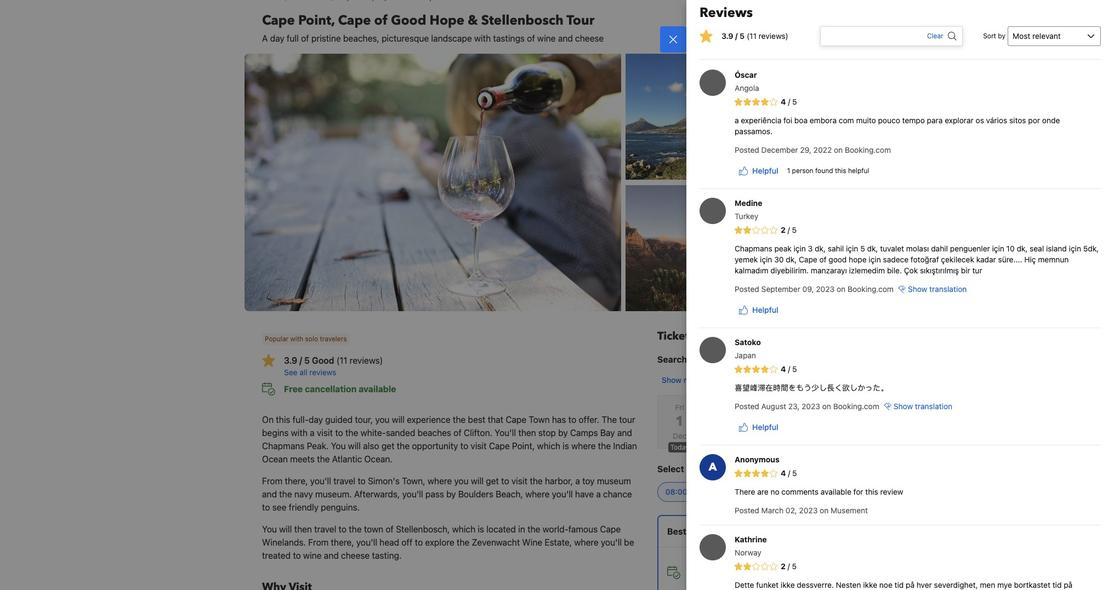 Task type: vqa. For each thing, say whether or not it's contained in the screenshot.
the 4 January 2024 checkbox
no



Task type: describe. For each thing, give the bounding box(es) containing it.
0 vertical spatial this
[[835, 167, 847, 175]]

vários
[[987, 116, 1008, 125]]

prices
[[720, 329, 752, 344]]

you'll
[[495, 428, 516, 438]]

(11 inside reviews dialog
[[747, 31, 757, 41]]

date
[[776, 355, 795, 365]]

museum.
[[315, 490, 352, 500]]

anonymous
[[735, 455, 780, 465]]

hope
[[430, 12, 465, 30]]

1 person found this helpful
[[787, 167, 870, 175]]

5 up 喜望峰滞在時間をもう少し長く欲しかった。
[[793, 365, 797, 374]]

tempo
[[903, 116, 925, 125]]

to left 'see'
[[262, 503, 270, 513]]

tour,
[[355, 415, 373, 425]]

the down 'sanded'
[[397, 442, 410, 451]]

musement
[[831, 506, 868, 516]]

show translation link for posted august 23, 2023 on booking.com
[[884, 402, 953, 412]]

reviews
[[700, 4, 753, 22]]

sort by
[[984, 32, 1006, 40]]

tickets and prices
[[658, 329, 752, 344]]

5 down reviews
[[740, 31, 745, 41]]

you inside you will then travel to the town of stellenbosch, which is located in the world-famous cape winelands. from there, you'll head off to explore the zevenwacht wine estate, where you'll be treated to wine and cheese tasting.
[[262, 525, 277, 535]]

bir
[[961, 266, 971, 275]]

chapmans peak için 3 dk, sahil için 5 dk, tuvalet molası dahil penguenler için 10 dk, seal island için 5dk, yemek için 30 dk, cape of good hope için sadece fotoğraf çekilecek kadar süre.... hiç memnun kalmadım diyebilirim. manzarayı izlemedim bile. çok sıkıştırılmış bir tur
[[735, 244, 1099, 275]]

world-
[[543, 525, 569, 535]]

a inside "on this full-day guided tour, you will experience the best that cape town has to offer. the tour begins with a visit to the white-sanded beaches of clifton. you'll then stop by camps bay and chapmans peak. you will also get the opportunity to visit cape point, which is where the indian ocean meets the atlantic ocean."
[[310, 428, 315, 438]]

posted august 23, 2023 on booking.com
[[735, 402, 880, 411]]

show translation link for posted september 09, 2023 on booking.com
[[898, 284, 967, 295]]

1 tid from the left
[[895, 581, 904, 590]]

ticket
[[689, 355, 714, 365]]

helpful for medine
[[753, 306, 779, 315]]

2023 for 02,
[[799, 506, 818, 516]]

a inside a experiência foi boa embora com muito pouco tempo para explorar os vários sitos por onde passamos.
[[735, 116, 739, 125]]

peak
[[775, 244, 792, 253]]

to down guided
[[335, 428, 343, 438]]

pouco
[[878, 116, 901, 125]]

show inside button
[[662, 376, 682, 385]]

get inside "on this full-day guided tour, you will experience the best that cape town has to offer. the tour begins with a visit to the white-sanded beaches of clifton. you'll then stop by camps bay and chapmans peak. you will also get the opportunity to visit cape point, which is where the indian ocean meets the atlantic ocean."
[[382, 442, 395, 451]]

os
[[976, 116, 985, 125]]

cape point, cape of good hope & stellenbosch tour a day full of pristine beaches, picturesque landscape with tastings of wine and cheese
[[262, 12, 604, 43]]

of right best
[[689, 527, 698, 537]]

izlemedim
[[849, 266, 885, 275]]

comments
[[782, 488, 819, 497]]

to right off
[[415, 538, 423, 548]]

which inside "on this full-day guided tour, you will experience the best that cape town has to offer. the tour begins with a visit to the white-sanded beaches of clifton. you'll then stop by camps bay and chapmans peak. you will also get the opportunity to visit cape point, which is where the indian ocean meets the atlantic ocean."
[[537, 442, 561, 451]]

helpful for satoko
[[753, 423, 779, 432]]

posted for posted december 29, 2022 on booking.com
[[735, 145, 760, 155]]

all inside 3.9 / 5 good (11 reviews) see all reviews
[[300, 368, 308, 377]]

dec inside dec tomorrow
[[723, 432, 737, 441]]

of inside 'chapmans peak için 3 dk, sahil için 5 dk, tuvalet molasi dahil penguenler için 10 dk, seal island için 5dk, yemek için 30 dk, cape of good hope için sadece fotoğraf çekilecek kadar süre.... hiç memnun kalmadim diyebilirim. manzarayi izlemedim bile. çok sikiştirilmiş bir tur'
[[820, 255, 827, 264]]

get inside from there, you'll travel to simon's town, where you will get to visit the harbor, a toy museum and the navy museum. afterwards, you'll pass by boulders beach, where you'll have a chance to see friendly penguins.
[[486, 477, 499, 487]]

which inside you will then travel to the town of stellenbosch, which is located in the world-famous cape winelands. from there, you'll head off to explore the zevenwacht wine estate, where you'll be treated to wine and cheese tasting.
[[452, 525, 476, 535]]

to up beach,
[[501, 477, 509, 487]]

posted september 09, 2023 on booking.com
[[735, 285, 894, 294]]

at
[[799, 570, 805, 579]]

1 horizontal spatial tour
[[740, 527, 759, 537]]

will inside you will then travel to the town of stellenbosch, which is located in the world-famous cape winelands. from there, you'll head off to explore the zevenwacht wine estate, where you'll be treated to wine and cheese tasting.
[[279, 525, 292, 535]]

dk, right '10'
[[1017, 244, 1028, 253]]

dk, right 3
[[815, 244, 826, 253]]

mon button
[[808, 395, 852, 449]]

the down peak.
[[317, 455, 330, 465]]

the left harbor,
[[530, 477, 543, 487]]

hope
[[849, 255, 867, 264]]

guided
[[325, 415, 353, 425]]

is inside "on this full-day guided tour, you will experience the best that cape town has to offer. the tour begins with a visit to the white-sanded beaches of clifton. you'll then stop by camps bay and chapmans peak. you will also get the opportunity to visit cape point, which is where the indian ocean meets the atlantic ocean."
[[563, 442, 569, 451]]

30
[[775, 255, 784, 264]]

navy
[[294, 490, 313, 500]]

bortkastet
[[1015, 581, 1051, 590]]

Search reviews search field
[[826, 30, 923, 42]]

posted for posted august 23, 2023 on booking.com
[[735, 402, 760, 411]]

by inside from there, you'll travel to simon's town, where you will get to visit the harbor, a toy museum and the navy museum. afterwards, you'll pass by boulders beach, where you'll have a chance to see friendly penguins.
[[447, 490, 456, 500]]

sıkıştırılmış
[[920, 266, 959, 275]]

1 inside fri 1 dec today
[[676, 413, 684, 431]]

5 up comments
[[793, 469, 797, 478]]

available for free cancellation available
[[359, 385, 396, 394]]

clear
[[928, 32, 944, 40]]

molası
[[907, 244, 929, 253]]

before
[[737, 570, 757, 579]]

com
[[839, 116, 854, 125]]

5 inside 'chapmans peak için 3 dk, sahil için 5 dk, tuvalet molasi dahil penguenler için 10 dk, seal island için 5dk, yemek için 30 dk, cape of good hope için sadece fotoğraf çekilecek kadar süre.... hiç memnun kalmadim diyebilirim. manzarayi izlemedim bile. çok sikiştirilmiş bir tur'
[[861, 244, 865, 253]]

chapmans inside 'chapmans peak için 3 dk, sahil için 5 dk, tuvalet molasi dahil penguenler için 10 dk, seal island için 5dk, yemek için 30 dk, cape of good hope için sadece fotoğraf çekilecek kadar süre.... hiç memnun kalmadim diyebilirim. manzarayi izlemedim bile. çok sikiştirilmiş bir tur'
[[735, 244, 773, 253]]

from inside from there, you'll travel to simon's town, where you will get to visit the harbor, a toy museum and the navy museum. afterwards, you'll pass by boulders beach, where you'll have a chance to see friendly penguins.
[[262, 477, 283, 487]]

of inside you will then travel to the town of stellenbosch, which is located in the world-famous cape winelands. from there, you'll head off to explore the zevenwacht wine estate, where you'll be treated to wine and cheese tasting.
[[386, 525, 394, 535]]

you'll up museum.
[[310, 477, 331, 487]]

picturesque
[[382, 33, 429, 43]]

september
[[762, 285, 801, 294]]

5 left at at the right bottom of the page
[[792, 562, 797, 572]]

(11 inside 3.9 / 5 good (11 reviews) see all reviews
[[337, 356, 348, 366]]

the down bay
[[598, 442, 611, 451]]

see all reviews button
[[284, 368, 640, 378]]

0 horizontal spatial for
[[689, 580, 698, 589]]

helpful
[[849, 167, 870, 175]]

çekilecek
[[941, 255, 975, 264]]

diyebilirim.
[[771, 266, 809, 275]]

the left best
[[453, 415, 466, 425]]

japan
[[735, 351, 756, 360]]

için left 3
[[794, 244, 806, 253]]

seal
[[1030, 244, 1044, 253]]

landscape
[[431, 33, 472, 43]]

a inside free cancellation available cancel for free before december 2 at 8:00 am for a full refund
[[700, 580, 704, 589]]

island
[[1047, 244, 1067, 253]]

angola
[[735, 83, 760, 93]]

fri
[[676, 403, 685, 412]]

için up izlemedim
[[869, 255, 881, 264]]

2 vertical spatial this
[[866, 488, 879, 497]]

of down stellenbosch on the top of the page
[[527, 33, 535, 43]]

to up afterwards, on the bottom left
[[358, 477, 366, 487]]

are
[[758, 488, 769, 497]]

喜望峰滞在時間をもう少し長く欲しかった。
[[735, 383, 889, 393]]

için left 30
[[760, 255, 773, 264]]

/ left at at the right bottom of the page
[[788, 562, 790, 572]]

fri 1 dec today
[[671, 403, 689, 452]]

travel for you'll
[[334, 477, 356, 487]]

0 vertical spatial am
[[690, 488, 702, 497]]

a inside cape point, cape of good hope & stellenbosch tour a day full of pristine beaches, picturesque landscape with tastings of wine and cheese
[[262, 33, 268, 43]]

3.9 for (11
[[722, 31, 734, 41]]

full inside free cancellation available cancel for free before december 2 at 8:00 am for a full refund
[[705, 580, 715, 589]]

visit inside from there, you'll travel to simon's town, where you will get to visit the harbor, a toy museum and the navy museum. afterwards, you'll pass by boulders beach, where you'll have a chance to see friendly penguins.
[[512, 477, 528, 487]]

dk, left tuvalet at the right of the page
[[867, 244, 878, 253]]

severdighet,
[[935, 581, 978, 590]]

dec inside fri 1 dec today
[[673, 432, 687, 441]]

museum
[[597, 477, 631, 487]]

08:00 am
[[666, 488, 702, 497]]

0 vertical spatial visit
[[317, 428, 333, 438]]

there
[[735, 488, 756, 497]]

day inside "on this full-day guided tour, you will experience the best that cape town has to offer. the tour begins with a visit to the white-sanded beaches of clifton. you'll then stop by camps bay and chapmans peak. you will also get the opportunity to visit cape point, which is where the indian ocean meets the atlantic ocean."
[[309, 415, 323, 425]]

to down penguins.
[[339, 525, 347, 535]]

2 inside free cancellation available cancel for free before december 2 at 8:00 am for a full refund
[[793, 570, 797, 579]]

3.9 / 5 good (11 reviews) see all reviews
[[284, 356, 383, 377]]

2 tid from the left
[[1053, 581, 1062, 590]]

onde
[[1043, 116, 1060, 125]]

best
[[468, 415, 486, 425]]

kadar
[[977, 255, 997, 264]]

posted for posted september 09, 2023 on booking.com
[[735, 285, 760, 294]]

by inside "on this full-day guided tour, you will experience the best that cape town has to offer. the tour begins with a visit to the white-sanded beaches of clifton. you'll then stop by camps bay and chapmans peak. you will also get the opportunity to visit cape point, which is where the indian ocean meets the atlantic ocean."
[[558, 428, 568, 438]]

of left pristine
[[301, 33, 309, 43]]

more
[[684, 376, 703, 385]]

you'll left be at the right bottom of page
[[601, 538, 622, 548]]

fotoğraf
[[911, 255, 939, 264]]

wine inside you will then travel to the town of stellenbosch, which is located in the world-famous cape winelands. from there, you'll head off to explore the zevenwacht wine estate, where you'll be treated to wine and cheese tasting.
[[303, 551, 322, 561]]

on for 02,
[[820, 506, 829, 516]]

free for free cancellation available cancel for free before december 2 at 8:00 am for a full refund
[[689, 558, 708, 568]]

pristine
[[312, 33, 341, 43]]

/ up peak
[[788, 225, 790, 235]]

2 på from the left
[[1064, 581, 1073, 590]]

08:00
[[666, 488, 688, 497]]

be
[[624, 538, 634, 548]]

1 horizontal spatial for
[[713, 570, 721, 579]]

1 region
[[649, 391, 861, 454]]

a experiência foi boa embora com muito pouco tempo para explorar os vários sitos por onde passamos.
[[735, 116, 1060, 136]]

cape inside you will then travel to the town of stellenbosch, which is located in the world-famous cape winelands. from there, you'll head off to explore the zevenwacht wine estate, where you'll be treated to wine and cheese tasting.
[[600, 525, 621, 535]]

in
[[518, 525, 525, 535]]

8
[[819, 276, 824, 286]]

point, inside cape point, cape of good hope & stellenbosch tour a day full of pristine beaches, picturesque landscape with tastings of wine and cheese
[[298, 12, 335, 30]]

2 / 5 for için
[[781, 225, 797, 235]]

tour inside cape point, cape of good hope & stellenbosch tour a day full of pristine beaches, picturesque landscape with tastings of wine and cheese
[[567, 12, 595, 30]]

cheese inside you will then travel to the town of stellenbosch, which is located in the world-famous cape winelands. from there, you'll head off to explore the zevenwacht wine estate, where you'll be treated to wine and cheese tasting.
[[341, 551, 370, 561]]

the down tour,
[[346, 428, 358, 438]]

will up atlantic
[[348, 442, 361, 451]]

2 ikke from the left
[[864, 581, 878, 590]]

of inside "on this full-day guided tour, you will experience the best that cape town has to offer. the tour begins with a visit to the white-sanded beaches of clifton. you'll then stop by camps bay and chapmans peak. you will also get the opportunity to visit cape point, which is where the indian ocean meets the atlantic ocean."
[[454, 428, 462, 438]]

hiç
[[1025, 255, 1036, 264]]

the right in
[[528, 525, 541, 535]]

kathrine
[[735, 535, 767, 545]]

1 horizontal spatial visit
[[471, 442, 487, 451]]

3 4 / 5 from the top
[[781, 469, 797, 478]]

from there, you'll travel to simon's town, where you will get to visit the harbor, a toy museum and the navy museum. afterwards, you'll pass by boulders beach, where you'll have a chance to see friendly penguins.
[[262, 477, 632, 513]]

penguenler
[[951, 244, 991, 253]]

you'll down harbor,
[[552, 490, 573, 500]]

december inside reviews dialog
[[762, 145, 798, 155]]

manzarayı
[[811, 266, 847, 275]]

29,
[[801, 145, 812, 155]]

you inside from there, you'll travel to simon's town, where you will get to visit the harbor, a toy museum and the navy museum. afterwards, you'll pass by boulders beach, where you'll have a chance to see friendly penguins.
[[454, 477, 469, 487]]

3.9 for good
[[284, 356, 297, 366]]

helpful button for medine turkey
[[735, 301, 783, 320]]

satoko
[[735, 338, 761, 347]]

available inside reviews dialog
[[821, 488, 852, 497]]

satoko japan
[[735, 338, 761, 360]]

dates
[[705, 376, 725, 385]]

and up ticket
[[698, 329, 718, 344]]

town
[[529, 415, 550, 425]]

ocean.
[[364, 455, 393, 465]]

/ down reviews
[[736, 31, 738, 41]]

boulders
[[458, 490, 494, 500]]

also
[[363, 442, 379, 451]]

0 vertical spatial all
[[809, 276, 817, 286]]

where up "pass"
[[428, 477, 452, 487]]

december inside free cancellation available cancel for free before december 2 at 8:00 am for a full refund
[[759, 570, 791, 579]]

select
[[658, 465, 684, 474]]

anonymous element
[[709, 460, 717, 476]]

booking.com for posted december 29, 2022 on booking.com
[[845, 145, 891, 155]]

review
[[881, 488, 904, 497]]

dec tomorrow
[[715, 432, 745, 452]]

explore
[[425, 538, 455, 548]]

1 på from the left
[[906, 581, 915, 590]]

and inside "on this full-day guided tour, you will experience the best that cape town has to offer. the tour begins with a visit to the white-sanded beaches of clifton. you'll then stop by camps bay and chapmans peak. you will also get the opportunity to visit cape point, which is where the indian ocean meets the atlantic ocean."
[[618, 428, 632, 438]]



Task type: locate. For each thing, give the bounding box(es) containing it.
travel inside from there, you'll travel to simon's town, where you will get to visit the harbor, a toy museum and the navy museum. afterwards, you'll pass by boulders beach, where you'll have a chance to see friendly penguins.
[[334, 477, 356, 487]]

experience
[[407, 415, 451, 425]]

1 vertical spatial helpful button
[[735, 301, 783, 320]]

0 horizontal spatial good
[[312, 356, 334, 366]]

1 vertical spatial point,
[[512, 442, 535, 451]]

cancellation up free
[[710, 558, 762, 568]]

1 horizontal spatial a
[[709, 460, 717, 475]]

to down clifton.
[[461, 442, 469, 451]]

1 vertical spatial day
[[309, 415, 323, 425]]

a left toy
[[576, 477, 580, 487]]

1 vertical spatial helpful
[[753, 306, 779, 315]]

1 4 / 5 from the top
[[781, 97, 797, 106]]

on for 29,
[[834, 145, 843, 155]]

free for free cancellation available
[[284, 385, 303, 394]]

the right best
[[700, 527, 714, 537]]

tomorrow
[[715, 444, 745, 452]]

visit down clifton.
[[471, 442, 487, 451]]

winelands.
[[262, 538, 306, 548]]

cheese inside cape point, cape of good hope & stellenbosch tour a day full of pristine beaches, picturesque landscape with tastings of wine and cheese
[[575, 33, 604, 43]]

on this full-day guided tour, you will experience the best that cape town has to offer. the tour begins with a visit to the white-sanded beaches of clifton. you'll then stop by camps bay and chapmans peak. you will also get the opportunity to visit cape point, which is where the indian ocean meets the atlantic ocean.
[[262, 415, 637, 465]]

where down camps on the bottom of the page
[[572, 442, 596, 451]]

1 horizontal spatial there,
[[331, 538, 354, 548]]

available up musement
[[821, 488, 852, 497]]

and inside from there, you'll travel to simon's town, where you will get to visit the harbor, a toy museum and the navy museum. afterwards, you'll pass by boulders beach, where you'll have a chance to see friendly penguins.
[[262, 490, 277, 500]]

travel up museum.
[[334, 477, 356, 487]]

sitos
[[1010, 116, 1027, 125]]

2 helpful button from the top
[[735, 301, 783, 320]]

1 vertical spatial 4 / 5
[[781, 365, 797, 374]]

show translation for posted september 09, 2023 on booking.com
[[908, 285, 967, 294]]

you inside "on this full-day guided tour, you will experience the best that cape town has to offer. the tour begins with a visit to the white-sanded beaches of clifton. you'll then stop by camps bay and chapmans peak. you will also get the opportunity to visit cape point, which is where the indian ocean meets the atlantic ocean."
[[331, 442, 346, 451]]

stellenbosch
[[482, 12, 564, 30]]

için left 5dk,
[[1069, 244, 1082, 253]]

0 vertical spatial chapmans
[[735, 244, 773, 253]]

2 helpful from the top
[[753, 306, 779, 315]]

por
[[1029, 116, 1041, 125]]

0 vertical spatial 4
[[781, 97, 786, 106]]

tid right bortkastet
[[1053, 581, 1062, 590]]

0 horizontal spatial with
[[291, 428, 308, 438]]

on for 09,
[[837, 285, 846, 294]]

is down has
[[563, 442, 569, 451]]

a right the "have"
[[596, 490, 601, 500]]

day
[[270, 33, 285, 43], [309, 415, 323, 425]]

0 vertical spatial 2 / 5
[[781, 225, 797, 235]]

1 vertical spatial from
[[308, 538, 329, 548]]

1 horizontal spatial cheese
[[575, 33, 604, 43]]

2023 for 09,
[[816, 285, 835, 294]]

0 horizontal spatial this
[[276, 415, 290, 425]]

for up musement
[[854, 488, 864, 497]]

helpful button down august at the bottom
[[735, 418, 783, 438]]

2 4 / 5 from the top
[[781, 365, 797, 374]]

see
[[272, 503, 287, 513]]

09,
[[803, 285, 814, 294]]

sahil
[[828, 244, 844, 253]]

2 posted from the top
[[735, 285, 760, 294]]

5
[[740, 31, 745, 41], [793, 97, 797, 106], [792, 225, 797, 235], [861, 244, 865, 253], [304, 356, 310, 366], [793, 365, 797, 374], [793, 469, 797, 478], [792, 562, 797, 572]]

meets
[[290, 455, 315, 465]]

(11 down reviews
[[747, 31, 757, 41]]

5 up boa at top right
[[793, 97, 797, 106]]

1 4 from the top
[[781, 97, 786, 106]]

0 horizontal spatial visit
[[317, 428, 333, 438]]

/ up foi
[[788, 97, 791, 106]]

0 horizontal spatial which
[[452, 525, 476, 535]]

zevenwacht
[[472, 538, 520, 548]]

tour
[[567, 12, 595, 30], [740, 527, 759, 537]]

0 vertical spatial there,
[[285, 477, 308, 487]]

5 inside 3.9 / 5 good (11 reviews) see all reviews
[[304, 356, 310, 366]]

0 horizontal spatial cancellation
[[305, 385, 357, 394]]

by left date
[[763, 355, 774, 365]]

with inside "on this full-day guided tour, you will experience the best that cape town has to offer. the tour begins with a visit to the white-sanded beaches of clifton. you'll then stop by camps bay and chapmans peak. you will also get the opportunity to visit cape point, which is where the indian ocean meets the atlantic ocean."
[[291, 428, 308, 438]]

good up "picturesque"
[[391, 12, 427, 30]]

by inside reviews dialog
[[999, 32, 1006, 40]]

2 dec from the left
[[723, 432, 737, 441]]

get up ocean.
[[382, 442, 395, 451]]

dahil
[[932, 244, 948, 253]]

beaches
[[418, 428, 451, 438]]

full-
[[293, 415, 309, 425]]

1 vertical spatial tour
[[740, 527, 759, 537]]

reviews) inside reviews dialog
[[759, 31, 789, 41]]

óscar angola
[[735, 70, 760, 93]]

indian
[[613, 442, 637, 451]]

0 horizontal spatial from
[[262, 477, 283, 487]]

3 4 from the top
[[781, 469, 786, 478]]

travel down penguins.
[[314, 525, 336, 535]]

and inside cape point, cape of good hope & stellenbosch tour a day full of pristine beaches, picturesque landscape with tastings of wine and cheese
[[558, 33, 573, 43]]

full down cancel
[[705, 580, 715, 589]]

am right 08:00
[[690, 488, 702, 497]]

travel for then
[[314, 525, 336, 535]]

cape
[[262, 12, 295, 30], [338, 12, 371, 30], [799, 255, 818, 264], [506, 415, 527, 425], [489, 442, 510, 451], [600, 525, 621, 535], [716, 527, 738, 537]]

travel inside you will then travel to the town of stellenbosch, which is located in the world-famous cape winelands. from there, you'll head off to explore the zevenwacht wine estate, where you'll be treated to wine and cheese tasting.
[[314, 525, 336, 535]]

helpful button down the september
[[735, 301, 783, 320]]

of up manzarayı
[[820, 255, 827, 264]]

1 horizontal spatial get
[[486, 477, 499, 487]]

/ up comments
[[788, 469, 791, 478]]

all left "8"
[[809, 276, 817, 286]]

will up 'sanded'
[[392, 415, 405, 425]]

0 horizontal spatial cheese
[[341, 551, 370, 561]]

cape inside 'chapmans peak için 3 dk, sahil için 5 dk, tuvalet molasi dahil penguenler için 10 dk, seal island için 5dk, yemek için 30 dk, cape of good hope için sadece fotoğraf çekilecek kadar süre.... hiç memnun kalmadim diyebilirim. manzarayi izlemedim bile. çok sikiştirilmiş bir tur'
[[799, 255, 818, 264]]

by right sort
[[999, 32, 1006, 40]]

helpful button for satoko japan
[[735, 418, 783, 438]]

3.9 / 5 (11 reviews)
[[722, 31, 789, 41]]

there, inside from there, you'll travel to simon's town, where you will get to visit the harbor, a toy museum and the navy museum. afterwards, you'll pass by boulders beach, where you'll have a chance to see friendly penguins.
[[285, 477, 308, 487]]

free
[[723, 570, 735, 579]]

2 / 5 left at at the right bottom of the page
[[781, 562, 797, 572]]

4 / 5 for óscar angola
[[781, 97, 797, 106]]

0 horizontal spatial am
[[690, 488, 702, 497]]

1 vertical spatial december
[[759, 570, 791, 579]]

you inside "on this full-day guided tour, you will experience the best that cape town has to offer. the tour begins with a visit to the white-sanded beaches of clifton. you'll then stop by camps bay and chapmans peak. you will also get the opportunity to visit cape point, which is where the indian ocean meets the atlantic ocean."
[[375, 415, 390, 425]]

no
[[771, 488, 780, 497]]

where inside "on this full-day guided tour, you will experience the best that cape town has to offer. the tour begins with a visit to the white-sanded beaches of clifton. you'll then stop by camps bay and chapmans peak. you will also get the opportunity to visit cape point, which is where the indian ocean meets the atlantic ocean."
[[572, 442, 596, 451]]

4 posted from the top
[[735, 506, 760, 516]]

is
[[563, 442, 569, 451], [478, 525, 484, 535]]

free cancellation available
[[284, 385, 396, 394]]

reviews dialog
[[660, 0, 1115, 591]]

sadece
[[883, 255, 909, 264]]

4 up comments
[[781, 469, 786, 478]]

1 vertical spatial chapmans
[[262, 442, 305, 451]]

this right found
[[835, 167, 847, 175]]

/ inside 3.9 / 5 good (11 reviews) see all reviews
[[300, 356, 302, 366]]

day inside cape point, cape of good hope & stellenbosch tour a day full of pristine beaches, picturesque landscape with tastings of wine and cheese
[[270, 33, 285, 43]]

1 horizontal spatial på
[[1064, 581, 1073, 590]]

ocean
[[262, 455, 288, 465]]

1 horizontal spatial point,
[[512, 442, 535, 451]]

day left pristine
[[270, 33, 285, 43]]

için up hope
[[846, 244, 859, 253]]

chance
[[603, 490, 632, 500]]

0 vertical spatial 1
[[787, 167, 791, 175]]

chapmans up yemek
[[735, 244, 773, 253]]

pass
[[426, 490, 444, 500]]

a inside reviews dialog
[[709, 460, 717, 475]]

tastings
[[493, 33, 525, 43]]

by
[[999, 32, 1006, 40], [763, 355, 774, 365], [558, 428, 568, 438], [447, 490, 456, 500]]

available up at at the right bottom of the page
[[764, 558, 802, 568]]

1 horizontal spatial you
[[454, 477, 469, 487]]

2 horizontal spatial for
[[854, 488, 864, 497]]

2 vertical spatial 4 / 5
[[781, 469, 797, 478]]

off
[[402, 538, 413, 548]]

am inside free cancellation available cancel for free before december 2 at 8:00 am for a full refund
[[823, 570, 833, 579]]

1 vertical spatial travel
[[314, 525, 336, 535]]

1 horizontal spatial this
[[835, 167, 847, 175]]

1 vertical spatial am
[[823, 570, 833, 579]]

reviews
[[310, 368, 336, 377]]

posted left august at the bottom
[[735, 402, 760, 411]]

için left '10'
[[993, 244, 1005, 253]]

point, down you'll at the bottom
[[512, 442, 535, 451]]

march
[[762, 506, 784, 516]]

a up passamos.
[[735, 116, 739, 125]]

1 helpful button from the top
[[735, 161, 783, 181]]

0 horizontal spatial there,
[[285, 477, 308, 487]]

on right 2022
[[834, 145, 843, 155]]

you'll
[[310, 477, 331, 487], [402, 490, 423, 500], [552, 490, 573, 500], [356, 538, 377, 548], [601, 538, 622, 548]]

1 vertical spatial all
[[300, 368, 308, 377]]

4 for satoko japan
[[781, 365, 786, 374]]

0 vertical spatial for
[[854, 488, 864, 497]]

available inside free cancellation available cancel for free before december 2 at 8:00 am for a full refund
[[764, 558, 802, 568]]

you
[[375, 415, 390, 425], [454, 477, 469, 487]]

1 vertical spatial wine
[[303, 551, 322, 561]]

1 horizontal spatial you
[[331, 442, 346, 451]]

2 / 5 for ikke
[[781, 562, 797, 572]]

the left town
[[349, 525, 362, 535]]

2 vertical spatial helpful button
[[735, 418, 783, 438]]

on for 23,
[[823, 402, 832, 411]]

0 vertical spatial is
[[563, 442, 569, 451]]

0 horizontal spatial free
[[284, 385, 303, 394]]

afterwards,
[[354, 490, 400, 500]]

0 horizontal spatial tour
[[567, 12, 595, 30]]

booking.com up helpful
[[845, 145, 891, 155]]

2 horizontal spatial visit
[[512, 477, 528, 487]]

0 horizontal spatial reviews)
[[350, 356, 383, 366]]

1 horizontal spatial tid
[[1053, 581, 1062, 590]]

is inside you will then travel to the town of stellenbosch, which is located in the world-famous cape winelands. from there, you'll head off to explore the zevenwacht wine estate, where you'll be treated to wine and cheese tasting.
[[478, 525, 484, 535]]

reviews) inside 3.9 / 5 good (11 reviews) see all reviews
[[350, 356, 383, 366]]

1 helpful from the top
[[753, 166, 779, 176]]

1 vertical spatial booking.com
[[848, 285, 894, 294]]

0 vertical spatial then
[[519, 428, 536, 438]]

availability
[[716, 355, 761, 365]]

muito
[[856, 116, 876, 125]]

1 horizontal spatial free
[[689, 558, 708, 568]]

1 horizontal spatial is
[[563, 442, 569, 451]]

1 horizontal spatial ikke
[[864, 581, 878, 590]]

1 horizontal spatial from
[[308, 538, 329, 548]]

for down cancel
[[689, 580, 698, 589]]

and up indian
[[618, 428, 632, 438]]

point, inside "on this full-day guided tour, you will experience the best that cape town has to offer. the tour begins with a visit to the white-sanded beaches of clifton. you'll then stop by camps bay and chapmans peak. you will also get the opportunity to visit cape point, which is where the indian ocean meets the atlantic ocean."
[[512, 442, 535, 451]]

embora
[[810, 116, 837, 125]]

1 vertical spatial full
[[705, 580, 715, 589]]

4
[[781, 97, 786, 106], [781, 365, 786, 374], [781, 469, 786, 478]]

1 vertical spatial translation
[[915, 402, 953, 411]]

where down harbor,
[[526, 490, 550, 500]]

1 inside reviews dialog
[[787, 167, 791, 175]]

you up atlantic
[[331, 442, 346, 451]]

free cancellation available cancel for free before december 2 at 8:00 am for a full refund
[[689, 558, 833, 589]]

på right bortkastet
[[1064, 581, 1073, 590]]

0 horizontal spatial på
[[906, 581, 915, 590]]

2 for funket
[[781, 562, 786, 572]]

you up white-
[[375, 415, 390, 425]]

0 vertical spatial december
[[762, 145, 798, 155]]

1 vertical spatial 4
[[781, 365, 786, 374]]

tasting.
[[372, 551, 402, 561]]

1 dec from the left
[[673, 432, 687, 441]]

chapmans
[[735, 244, 773, 253], [262, 442, 305, 451]]

0 vertical spatial cancellation
[[305, 385, 357, 394]]

0 vertical spatial cheese
[[575, 33, 604, 43]]

1 posted from the top
[[735, 145, 760, 155]]

where inside you will then travel to the town of stellenbosch, which is located in the world-famous cape winelands. from there, you'll head off to explore the zevenwacht wine estate, where you'll be treated to wine and cheese tasting.
[[575, 538, 599, 548]]

0 vertical spatial point,
[[298, 12, 335, 30]]

from down 'ocean' at the bottom of page
[[262, 477, 283, 487]]

show more dates button
[[658, 371, 729, 391]]

0 vertical spatial get
[[382, 442, 395, 451]]

booking.com for posted september 09, 2023 on booking.com
[[848, 285, 894, 294]]

good inside 3.9 / 5 good (11 reviews) see all reviews
[[312, 356, 334, 366]]

you'll down town,
[[402, 490, 423, 500]]

0 horizontal spatial chapmans
[[262, 442, 305, 451]]

then inside you will then travel to the town of stellenbosch, which is located in the world-famous cape winelands. from there, you'll head off to explore the zevenwacht wine estate, where you'll be treated to wine and cheese tasting.
[[294, 525, 312, 535]]

today
[[671, 444, 689, 452]]

wine
[[538, 33, 556, 43], [303, 551, 322, 561]]

2 vertical spatial available
[[764, 558, 802, 568]]

reviews) up free cancellation available on the bottom left
[[350, 356, 383, 366]]

sanded
[[386, 428, 415, 438]]

yemek
[[735, 255, 758, 264]]

stop
[[539, 428, 556, 438]]

dk, up 'diyebilirim.'
[[786, 255, 797, 264]]

from
[[262, 477, 283, 487], [308, 538, 329, 548]]

0 horizontal spatial a
[[262, 33, 268, 43]]

1 vertical spatial get
[[486, 477, 499, 487]]

cancellation for free cancellation available
[[305, 385, 357, 394]]

cancellation down reviews
[[305, 385, 357, 394]]

posted for posted march 02, 2023 on musement
[[735, 506, 760, 516]]

chapmans inside "on this full-day guided tour, you will experience the best that cape town has to offer. the tour begins with a visit to the white-sanded beaches of clifton. you'll then stop by camps bay and chapmans peak. you will also get the opportunity to visit cape point, which is where the indian ocean meets the atlantic ocean."
[[262, 442, 305, 451]]

you up boulders
[[454, 477, 469, 487]]

2 vertical spatial visit
[[512, 477, 528, 487]]

1 horizontal spatial dec
[[723, 432, 737, 441]]

with inside cape point, cape of good hope & stellenbosch tour a day full of pristine beaches, picturesque landscape with tastings of wine and cheese
[[474, 33, 491, 43]]

1 vertical spatial available
[[821, 488, 852, 497]]

free inside free cancellation available cancel for free before december 2 at 8:00 am for a full refund
[[689, 558, 708, 568]]

this inside "on this full-day guided tour, you will experience the best that cape town has to offer. the tour begins with a visit to the white-sanded beaches of clifton. you'll then stop by camps bay and chapmans peak. you will also get the opportunity to visit cape point, which is where the indian ocean meets the atlantic ocean."
[[276, 415, 290, 425]]

will up 'winelands.'
[[279, 525, 292, 535]]

show all 8 photos
[[787, 276, 852, 286]]

mon
[[822, 403, 838, 412]]

found
[[816, 167, 834, 175]]

0 horizontal spatial then
[[294, 525, 312, 535]]

select time
[[658, 465, 705, 474]]

and inside you will then travel to the town of stellenbosch, which is located in the world-famous cape winelands. from there, you'll head off to explore the zevenwacht wine estate, where you'll be treated to wine and cheese tasting.
[[324, 551, 339, 561]]

2 horizontal spatial this
[[866, 488, 879, 497]]

helpful up medine
[[753, 166, 779, 176]]

to down 'winelands.'
[[293, 551, 301, 561]]

1 vertical spatial free
[[689, 558, 708, 568]]

2 horizontal spatial available
[[821, 488, 852, 497]]

0 vertical spatial you
[[375, 415, 390, 425]]

0 horizontal spatial ikke
[[781, 581, 795, 590]]

full inside cape point, cape of good hope & stellenbosch tour a day full of pristine beaches, picturesque landscape with tastings of wine and cheese
[[287, 33, 299, 43]]

3.9 inside reviews dialog
[[722, 31, 734, 41]]

on down there are no comments available for this review
[[820, 506, 829, 516]]

0 vertical spatial (11
[[747, 31, 757, 41]]

0 vertical spatial show translation link
[[898, 284, 967, 295]]

translation for posted august 23, 2023 on booking.com
[[915, 402, 953, 411]]

0 horizontal spatial is
[[478, 525, 484, 535]]

which down stop
[[537, 442, 561, 451]]

this
[[835, 167, 847, 175], [276, 415, 290, 425], [866, 488, 879, 497]]

/
[[736, 31, 738, 41], [788, 97, 791, 106], [788, 225, 790, 235], [300, 356, 302, 366], [788, 365, 791, 374], [788, 469, 791, 478], [788, 562, 790, 572]]

4 / 5 up comments
[[781, 469, 797, 478]]

booking.com down izlemedim
[[848, 285, 894, 294]]

boa
[[795, 116, 808, 125]]

then inside "on this full-day guided tour, you will experience the best that cape town has to offer. the tour begins with a visit to the white-sanded beaches of clifton. you'll then stop by camps bay and chapmans peak. you will also get the opportunity to visit cape point, which is where the indian ocean meets the atlantic ocean."
[[519, 428, 536, 438]]

1 vertical spatial this
[[276, 415, 290, 425]]

dec up the 'tomorrow' in the right of the page
[[723, 432, 737, 441]]

free up cancel
[[689, 558, 708, 568]]

located
[[487, 525, 516, 535]]

1 2 / 5 from the top
[[781, 225, 797, 235]]

clear button
[[928, 31, 944, 41]]

0 vertical spatial 2023
[[816, 285, 835, 294]]

4 for óscar angola
[[781, 97, 786, 106]]

2 2 / 5 from the top
[[781, 562, 797, 572]]

sort
[[984, 32, 997, 40]]

1 vertical spatial which
[[452, 525, 476, 535]]

3.9 up see
[[284, 356, 297, 366]]

will inside from there, you'll travel to simon's town, where you will get to visit the harbor, a toy museum and the navy museum. afterwards, you'll pass by boulders beach, where you'll have a chance to see friendly penguins.
[[471, 477, 484, 487]]

süre....
[[999, 255, 1023, 264]]

good inside cape point, cape of good hope & stellenbosch tour a day full of pristine beaches, picturesque landscape with tastings of wine and cheese
[[391, 12, 427, 30]]

4 / 5
[[781, 97, 797, 106], [781, 365, 797, 374], [781, 469, 797, 478]]

0 vertical spatial with
[[474, 33, 491, 43]]

the right explore
[[457, 538, 470, 548]]

3.9
[[722, 31, 734, 41], [284, 356, 297, 366]]

show translation for posted august 23, 2023 on booking.com
[[894, 402, 953, 411]]

this left review
[[866, 488, 879, 497]]

will up boulders
[[471, 477, 484, 487]]

posted march 02, 2023 on musement
[[735, 506, 868, 516]]

0 horizontal spatial 1
[[676, 413, 684, 431]]

1 vertical spatial reviews)
[[350, 356, 383, 366]]

white-
[[361, 428, 386, 438]]

1 vertical spatial cancellation
[[710, 558, 762, 568]]

get up boulders
[[486, 477, 499, 487]]

2 4 from the top
[[781, 365, 786, 374]]

of up beaches,
[[374, 12, 388, 30]]

am right the 8:00
[[823, 570, 833, 579]]

0 vertical spatial helpful button
[[735, 161, 783, 181]]

2 for peak
[[781, 225, 786, 235]]

3.9 inside 3.9 / 5 good (11 reviews) see all reviews
[[284, 356, 297, 366]]

on
[[834, 145, 843, 155], [837, 285, 846, 294], [823, 402, 832, 411], [820, 506, 829, 516]]

3 helpful button from the top
[[735, 418, 783, 438]]

1 horizontal spatial with
[[474, 33, 491, 43]]

tuvalet
[[880, 244, 905, 253]]

then down town
[[519, 428, 536, 438]]

for inside reviews dialog
[[854, 488, 864, 497]]

funket
[[757, 581, 779, 590]]

noe
[[880, 581, 893, 590]]

0 horizontal spatial 3.9
[[284, 356, 297, 366]]

there, up navy
[[285, 477, 308, 487]]

5 up 'diyebilirim.'
[[792, 225, 797, 235]]

wine down stellenbosch on the top of the page
[[538, 33, 556, 43]]

day left guided
[[309, 415, 323, 425]]

1 ikke from the left
[[781, 581, 795, 590]]

there are no comments available for this review
[[735, 488, 904, 497]]

ikke left noe
[[864, 581, 878, 590]]

posted down passamos.
[[735, 145, 760, 155]]

to right has
[[569, 415, 577, 425]]

1 vertical spatial good
[[312, 356, 334, 366]]

cancellation for free cancellation available cancel for free before december 2 at 8:00 am for a full refund
[[710, 558, 762, 568]]

you'll down town
[[356, 538, 377, 548]]

ikke
[[781, 581, 795, 590], [864, 581, 878, 590]]

1 vertical spatial show translation link
[[884, 402, 953, 412]]

1 horizontal spatial 1
[[787, 167, 791, 175]]

beach,
[[496, 490, 523, 500]]

helpful button
[[735, 161, 783, 181], [735, 301, 783, 320], [735, 418, 783, 438]]

wine inside cape point, cape of good hope & stellenbosch tour a day full of pristine beaches, picturesque landscape with tastings of wine and cheese
[[538, 33, 556, 43]]

bile.
[[888, 266, 902, 275]]

opportunity
[[412, 442, 458, 451]]

1 vertical spatial visit
[[471, 442, 487, 451]]

medine turkey
[[735, 199, 763, 221]]

0 vertical spatial which
[[537, 442, 561, 451]]

posted down there
[[735, 506, 760, 516]]

the up 'see'
[[279, 490, 292, 500]]

wine down 'winelands.'
[[303, 551, 322, 561]]

1 horizontal spatial cancellation
[[710, 558, 762, 568]]

december up funket
[[759, 570, 791, 579]]

available for free cancellation available cancel for free before december 2 at 8:00 am for a full refund
[[764, 558, 802, 568]]

4 / 5 for satoko japan
[[781, 365, 797, 374]]

search ticket availability by date
[[658, 355, 795, 365]]

cancellation inside free cancellation available cancel for free before december 2 at 8:00 am for a full refund
[[710, 558, 762, 568]]

memnun
[[1039, 255, 1069, 264]]

/ up 喜望峰滞在時間をもう少し長く欲しかった。
[[788, 365, 791, 374]]

2023 for 23,
[[802, 402, 821, 411]]

2 vertical spatial helpful
[[753, 423, 779, 432]]

posted down kalmadım
[[735, 285, 760, 294]]

translation for posted september 09, 2023 on booking.com
[[930, 285, 967, 294]]

of left clifton.
[[454, 428, 462, 438]]

2 vertical spatial for
[[689, 580, 698, 589]]

there, inside you will then travel to the town of stellenbosch, which is located in the world-famous cape winelands. from there, you'll head off to explore the zevenwacht wine estate, where you'll be treated to wine and cheese tasting.
[[331, 538, 354, 548]]

a down cancel
[[700, 580, 704, 589]]

booking.com for posted august 23, 2023 on booking.com
[[834, 402, 880, 411]]

1 vertical spatial there,
[[331, 538, 354, 548]]

3 helpful from the top
[[753, 423, 779, 432]]

3 posted from the top
[[735, 402, 760, 411]]

explorar
[[945, 116, 974, 125]]

1 vertical spatial 1
[[676, 413, 684, 431]]

from inside you will then travel to the town of stellenbosch, which is located in the world-famous cape winelands. from there, you'll head off to explore the zevenwacht wine estate, where you'll be treated to wine and cheese tasting.
[[308, 538, 329, 548]]



